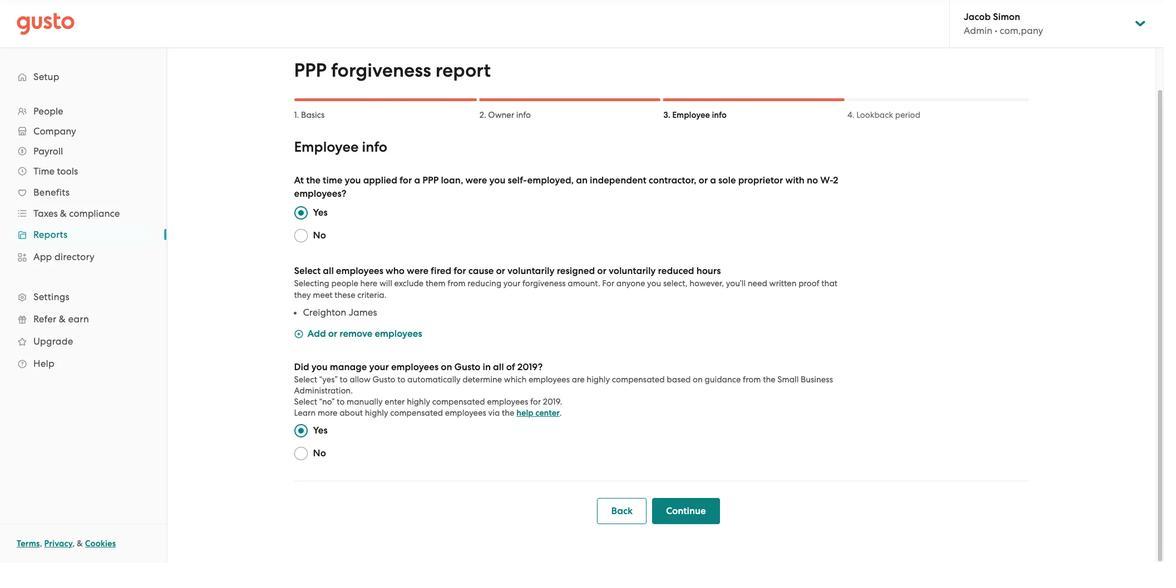 Task type: vqa. For each thing, say whether or not it's contained in the screenshot.
ADD OR REMOVE EMPLOYEES
yes



Task type: describe. For each thing, give the bounding box(es) containing it.
company
[[33, 126, 76, 137]]

& for earn
[[59, 314, 66, 325]]

at the time you applied for a ppp loan, were you self-employed, an independent contractor, or a sole proprietor with no w-2 employees?
[[294, 175, 838, 200]]

payroll
[[33, 146, 63, 157]]

taxes & compliance button
[[11, 204, 155, 224]]

contractor,
[[649, 175, 697, 186]]

upgrade link
[[11, 332, 155, 352]]

1 vertical spatial on
[[693, 375, 703, 385]]

people
[[33, 106, 63, 117]]

app directory
[[33, 252, 95, 263]]

cookies button
[[85, 538, 116, 551]]

No radio
[[294, 448, 308, 461]]

manually
[[347, 397, 383, 407]]

employees inside select all employees who were fired for cause or voluntarily resigned or voluntarily reduced hours selecting people here will exclude them from reducing your forgiveness amount. for anyone you select, however, you'll need written proof that they meet these criteria.
[[336, 265, 384, 277]]

were inside select all employees who were fired for cause or voluntarily resigned or voluntarily reduced hours selecting people here will exclude them from reducing your forgiveness amount. for anyone you select, however, you'll need written proof that they meet these criteria.
[[407, 265, 429, 277]]

taxes & compliance
[[33, 208, 120, 219]]

help center link
[[517, 409, 560, 419]]

were inside at the time you applied for a ppp loan, were you self-employed, an independent contractor, or a sole proprietor with no w-2 employees?
[[466, 175, 487, 186]]

anyone
[[617, 279, 645, 289]]

lookback period
[[857, 110, 921, 120]]

applied
[[363, 175, 397, 186]]

for inside did you manage your employees on gusto in all of 2019? select "yes" to allow gusto to automatically determine which employees are highly compensated based on guidance from the small business administration. select "no" to manually enter highly compensated employees for 2019. learn more about highly compensated employees via the help center .
[[530, 397, 541, 407]]

1 vertical spatial the
[[763, 375, 776, 385]]

w-
[[821, 175, 833, 186]]

owner info
[[488, 110, 531, 120]]

1 horizontal spatial info
[[516, 110, 531, 120]]

payroll button
[[11, 141, 155, 161]]

yes radio for no radio
[[294, 206, 308, 220]]

will
[[380, 279, 392, 289]]

list containing people
[[0, 101, 166, 375]]

gusto navigation element
[[0, 48, 166, 393]]

creighton james
[[303, 307, 377, 318]]

based
[[667, 375, 691, 385]]

people
[[331, 279, 358, 289]]

or inside at the time you applied for a ppp loan, were you self-employed, an independent contractor, or a sole proprietor with no w-2 employees?
[[699, 175, 708, 186]]

loan,
[[441, 175, 463, 186]]

allow
[[350, 375, 371, 385]]

all inside select all employees who were fired for cause or voluntarily resigned or voluntarily reduced hours selecting people here will exclude them from reducing your forgiveness amount. for anyone you select, however, you'll need written proof that they meet these criteria.
[[323, 265, 334, 277]]

employees?
[[294, 188, 347, 200]]

reduced
[[658, 265, 694, 277]]

self-
[[508, 175, 527, 186]]

terms link
[[17, 539, 40, 549]]

employees down james
[[375, 328, 422, 340]]

refer
[[33, 314, 56, 325]]

loan
[[352, 38, 370, 48]]

lookback
[[857, 110, 893, 120]]

add or remove employees
[[308, 328, 422, 340]]

benefits
[[33, 187, 70, 198]]

terms , privacy , & cookies
[[17, 539, 116, 549]]

small
[[778, 375, 799, 385]]

basics
[[301, 110, 325, 120]]

you inside did you manage your employees on gusto in all of 2019? select "yes" to allow gusto to automatically determine which employees are highly compensated based on guidance from the small business administration. select "no" to manually enter highly compensated employees for 2019. learn more about highly compensated employees via the help center .
[[312, 362, 328, 373]]

owner
[[488, 110, 514, 120]]

2 vertical spatial &
[[77, 539, 83, 549]]

for
[[602, 279, 615, 289]]

independent
[[590, 175, 647, 186]]

fired
[[431, 265, 452, 277]]

from inside did you manage your employees on gusto in all of 2019? select "yes" to allow gusto to automatically determine which employees are highly compensated based on guidance from the small business administration. select "no" to manually enter highly compensated employees for 2019. learn more about highly compensated employees via the help center .
[[743, 375, 761, 385]]

you'll
[[726, 279, 746, 289]]

tools
[[57, 166, 78, 177]]

directory
[[54, 252, 95, 263]]

privacy link
[[44, 539, 72, 549]]

ppp for ppp loan forgiveness
[[336, 38, 350, 48]]

determine
[[463, 375, 502, 385]]

meet
[[313, 291, 333, 301]]

resigned
[[557, 265, 595, 277]]

exclude
[[394, 279, 424, 289]]

them
[[426, 279, 446, 289]]

& for compliance
[[60, 208, 67, 219]]

0 horizontal spatial highly
[[365, 409, 388, 419]]

you right time in the top left of the page
[[345, 175, 361, 186]]

more
[[318, 409, 338, 419]]

hours
[[697, 265, 721, 277]]

1 a from the left
[[414, 175, 420, 186]]

reports
[[33, 229, 68, 240]]

all inside did you manage your employees on gusto in all of 2019? select "yes" to allow gusto to automatically determine which employees are highly compensated based on guidance from the small business administration. select "no" to manually enter highly compensated employees for 2019. learn more about highly compensated employees via the help center .
[[493, 362, 504, 373]]

to right "no"
[[337, 397, 345, 407]]

com,pany
[[1000, 25, 1043, 36]]

0 horizontal spatial info
[[362, 139, 387, 156]]

automatically
[[407, 375, 461, 385]]

app directory link
[[11, 247, 155, 267]]

cookies
[[85, 539, 116, 549]]

2019?
[[518, 362, 543, 373]]

did you manage your employees on gusto in all of 2019? select "yes" to allow gusto to automatically determine which employees are highly compensated based on guidance from the small business administration. select "no" to manually enter highly compensated employees for 2019. learn more about highly compensated employees via the help center .
[[294, 362, 833, 419]]

1 vertical spatial forgiveness
[[331, 59, 431, 82]]

home image
[[17, 13, 75, 35]]

period
[[895, 110, 921, 120]]

time
[[33, 166, 55, 177]]

2 voluntarily from the left
[[609, 265, 656, 277]]

business
[[801, 375, 833, 385]]

0 vertical spatial compensated
[[612, 375, 665, 385]]

did
[[294, 362, 309, 373]]

earn
[[68, 314, 89, 325]]

2 a from the left
[[710, 175, 716, 186]]

refer & earn
[[33, 314, 89, 325]]

ppp forgiveness report
[[294, 59, 491, 82]]

proof
[[799, 279, 820, 289]]

proprietor
[[738, 175, 783, 186]]

people button
[[11, 101, 155, 121]]

help
[[517, 409, 534, 419]]

settings link
[[11, 287, 155, 307]]

an
[[576, 175, 588, 186]]

privacy
[[44, 539, 72, 549]]

.
[[560, 409, 562, 419]]

module__icon___go7vc image
[[294, 330, 303, 339]]

need
[[748, 279, 768, 289]]

however,
[[690, 279, 724, 289]]

0 vertical spatial forgiveness
[[372, 38, 415, 48]]

ppp loan forgiveness
[[336, 38, 415, 48]]

2 vertical spatial the
[[502, 409, 515, 419]]

No radio
[[294, 229, 308, 243]]

the inside at the time you applied for a ppp loan, were you self-employed, an independent contractor, or a sole proprietor with no w-2 employees?
[[306, 175, 321, 186]]

2 horizontal spatial info
[[712, 110, 727, 120]]

or up for
[[597, 265, 607, 277]]

upgrade
[[33, 336, 73, 347]]



Task type: locate. For each thing, give the bounding box(es) containing it.
yes radio down learn
[[294, 425, 308, 438]]

were up the exclude
[[407, 265, 429, 277]]

you up '"yes"'
[[312, 362, 328, 373]]

1 horizontal spatial highly
[[407, 397, 430, 407]]

simon
[[993, 11, 1021, 23]]

1 vertical spatial employee
[[294, 139, 359, 156]]

center
[[536, 409, 560, 419]]

& right taxes
[[60, 208, 67, 219]]

for up help center link
[[530, 397, 541, 407]]

employees up here
[[336, 265, 384, 277]]

from
[[448, 279, 466, 289], [743, 375, 761, 385]]

ppp
[[336, 38, 350, 48], [294, 59, 327, 82], [423, 175, 439, 186]]

yes for yes radio corresponding to no option
[[313, 425, 328, 437]]

your
[[504, 279, 521, 289], [369, 362, 389, 373]]

0 vertical spatial all
[[323, 265, 334, 277]]

amount.
[[568, 279, 600, 289]]

you inside select all employees who were fired for cause or voluntarily resigned or voluntarily reduced hours selecting people here will exclude them from reducing your forgiveness amount. for anyone you select, however, you'll need written proof that they meet these criteria.
[[647, 279, 661, 289]]

selecting
[[294, 279, 329, 289]]

your up allow in the bottom left of the page
[[369, 362, 389, 373]]

1 vertical spatial compensated
[[432, 397, 485, 407]]

1 horizontal spatial were
[[466, 175, 487, 186]]

"yes"
[[319, 375, 338, 385]]

select inside select all employees who were fired for cause or voluntarily resigned or voluntarily reduced hours selecting people here will exclude them from reducing your forgiveness amount. for anyone you select, however, you'll need written proof that they meet these criteria.
[[294, 265, 321, 277]]

for inside at the time you applied for a ppp loan, were you self-employed, an independent contractor, or a sole proprietor with no w-2 employees?
[[400, 175, 412, 186]]

who
[[386, 265, 405, 277]]

refer & earn link
[[11, 309, 155, 330]]

setup
[[33, 71, 59, 82]]

to up enter
[[398, 375, 405, 385]]

0 vertical spatial gusto
[[454, 362, 481, 373]]

time
[[323, 175, 343, 186]]

yes
[[313, 207, 328, 219], [313, 425, 328, 437]]

terms
[[17, 539, 40, 549]]

ppp left loan,
[[423, 175, 439, 186]]

select up learn
[[294, 397, 317, 407]]

for inside select all employees who were fired for cause or voluntarily resigned or voluntarily reduced hours selecting people here will exclude them from reducing your forgiveness amount. for anyone you select, however, you'll need written proof that they meet these criteria.
[[454, 265, 466, 277]]

yes down 'employees?'
[[313, 207, 328, 219]]

& left earn
[[59, 314, 66, 325]]

& left cookies
[[77, 539, 83, 549]]

jacob simon admin • com,pany
[[964, 11, 1043, 36]]

1 vertical spatial gusto
[[373, 375, 396, 385]]

to down manage
[[340, 375, 348, 385]]

1 yes radio from the top
[[294, 206, 308, 220]]

forgiveness up ppp forgiveness report
[[372, 38, 415, 48]]

all up people
[[323, 265, 334, 277]]

reports link
[[11, 225, 155, 245]]

0 vertical spatial employee info
[[672, 110, 727, 120]]

0 vertical spatial your
[[504, 279, 521, 289]]

list
[[0, 101, 166, 375]]

app
[[33, 252, 52, 263]]

you
[[345, 175, 361, 186], [489, 175, 506, 186], [647, 279, 661, 289], [312, 362, 328, 373]]

forgiveness down resigned
[[523, 279, 566, 289]]

for
[[400, 175, 412, 186], [454, 265, 466, 277], [530, 397, 541, 407]]

highly
[[587, 375, 610, 385], [407, 397, 430, 407], [365, 409, 388, 419]]

add
[[308, 328, 326, 340]]

0 horizontal spatial on
[[441, 362, 452, 373]]

1 horizontal spatial for
[[454, 265, 466, 277]]

1 horizontal spatial gusto
[[454, 362, 481, 373]]

ppp inside at the time you applied for a ppp loan, were you self-employed, an independent contractor, or a sole proprietor with no w-2 employees?
[[423, 175, 439, 186]]

0 horizontal spatial for
[[400, 175, 412, 186]]

to
[[340, 375, 348, 385], [398, 375, 405, 385], [337, 397, 345, 407]]

2 horizontal spatial highly
[[587, 375, 610, 385]]

0 vertical spatial employee
[[672, 110, 710, 120]]

or right 'cause'
[[496, 265, 505, 277]]

a left sole
[[710, 175, 716, 186]]

settings
[[33, 292, 70, 303]]

1 , from the left
[[40, 539, 42, 549]]

, left cookies
[[72, 539, 75, 549]]

from down fired
[[448, 279, 466, 289]]

you left self-
[[489, 175, 506, 186]]

2 vertical spatial select
[[294, 397, 317, 407]]

1 vertical spatial from
[[743, 375, 761, 385]]

sole
[[719, 175, 736, 186]]

for right fired
[[454, 265, 466, 277]]

1 horizontal spatial all
[[493, 362, 504, 373]]

0 horizontal spatial your
[[369, 362, 389, 373]]

0 horizontal spatial a
[[414, 175, 420, 186]]

which
[[504, 375, 527, 385]]

your inside select all employees who were fired for cause or voluntarily resigned or voluntarily reduced hours selecting people here will exclude them from reducing your forgiveness amount. for anyone you select, however, you'll need written proof that they meet these criteria.
[[504, 279, 521, 289]]

via
[[488, 409, 500, 419]]

1 horizontal spatial your
[[504, 279, 521, 289]]

highly down manually
[[365, 409, 388, 419]]

written
[[770, 279, 797, 289]]

0 vertical spatial were
[[466, 175, 487, 186]]

enter
[[385, 397, 405, 407]]

compensated
[[612, 375, 665, 385], [432, 397, 485, 407], [390, 409, 443, 419]]

0 horizontal spatial employee
[[294, 139, 359, 156]]

highly right enter
[[407, 397, 430, 407]]

0 horizontal spatial voluntarily
[[508, 265, 555, 277]]

1 horizontal spatial ppp
[[336, 38, 350, 48]]

1 vertical spatial no
[[313, 448, 326, 460]]

from inside select all employees who were fired for cause or voluntarily resigned or voluntarily reduced hours selecting people here will exclude them from reducing your forgiveness amount. for anyone you select, however, you'll need written proof that they meet these criteria.
[[448, 279, 466, 289]]

2 vertical spatial ppp
[[423, 175, 439, 186]]

0 vertical spatial yes
[[313, 207, 328, 219]]

on right based
[[693, 375, 703, 385]]

employee info
[[672, 110, 727, 120], [294, 139, 387, 156]]

0 vertical spatial the
[[306, 175, 321, 186]]

about
[[340, 409, 363, 419]]

a
[[414, 175, 420, 186], [710, 175, 716, 186]]

these
[[335, 291, 355, 301]]

compensated left based
[[612, 375, 665, 385]]

0 horizontal spatial the
[[306, 175, 321, 186]]

setup link
[[11, 67, 155, 87]]

1 select from the top
[[294, 265, 321, 277]]

select,
[[663, 279, 688, 289]]

company button
[[11, 121, 155, 141]]

back button
[[597, 499, 647, 525]]

2
[[833, 175, 838, 186]]

0 vertical spatial ppp
[[336, 38, 350, 48]]

no right no radio
[[313, 230, 326, 242]]

select
[[294, 265, 321, 277], [294, 375, 317, 385], [294, 397, 317, 407]]

compensated down determine on the bottom
[[432, 397, 485, 407]]

compensated down enter
[[390, 409, 443, 419]]

highly right the are
[[587, 375, 610, 385]]

voluntarily left resigned
[[508, 265, 555, 277]]

gusto left the in
[[454, 362, 481, 373]]

criteria.
[[357, 291, 387, 301]]

benefits link
[[11, 183, 155, 203]]

1 yes from the top
[[313, 207, 328, 219]]

0 vertical spatial &
[[60, 208, 67, 219]]

compliance
[[69, 208, 120, 219]]

, left "privacy" link
[[40, 539, 42, 549]]

0 vertical spatial yes radio
[[294, 206, 308, 220]]

yes radio up no radio
[[294, 206, 308, 220]]

1 vertical spatial all
[[493, 362, 504, 373]]

2 horizontal spatial ppp
[[423, 175, 439, 186]]

1 vertical spatial yes radio
[[294, 425, 308, 438]]

back
[[611, 506, 633, 518]]

2 vertical spatial forgiveness
[[523, 279, 566, 289]]

on up the "automatically"
[[441, 362, 452, 373]]

no for no option
[[313, 448, 326, 460]]

creighton
[[303, 307, 346, 318]]

ppp up basics
[[294, 59, 327, 82]]

forgiveness down ppp loan forgiveness
[[331, 59, 431, 82]]

2 yes from the top
[[313, 425, 328, 437]]

from right guidance
[[743, 375, 761, 385]]

0 vertical spatial select
[[294, 265, 321, 277]]

3 select from the top
[[294, 397, 317, 407]]

forgiveness
[[372, 38, 415, 48], [331, 59, 431, 82], [523, 279, 566, 289]]

cause
[[468, 265, 494, 277]]

1 vertical spatial ppp
[[294, 59, 327, 82]]

time tools
[[33, 166, 78, 177]]

no right no option
[[313, 448, 326, 460]]

1 horizontal spatial from
[[743, 375, 761, 385]]

forgiveness inside select all employees who were fired for cause or voluntarily resigned or voluntarily reduced hours selecting people here will exclude them from reducing your forgiveness amount. for anyone you select, however, you'll need written proof that they meet these criteria.
[[523, 279, 566, 289]]

help link
[[11, 354, 155, 374]]

time tools button
[[11, 161, 155, 181]]

yes radio for no option
[[294, 425, 308, 438]]

yes down more
[[313, 425, 328, 437]]

employed,
[[527, 175, 574, 186]]

are
[[572, 375, 585, 385]]

jacob
[[964, 11, 991, 23]]

0 horizontal spatial were
[[407, 265, 429, 277]]

or right the add
[[328, 328, 337, 340]]

0 horizontal spatial gusto
[[373, 375, 396, 385]]

remove
[[340, 328, 373, 340]]

select up selecting
[[294, 265, 321, 277]]

1 horizontal spatial ,
[[72, 539, 75, 549]]

1 vertical spatial for
[[454, 265, 466, 277]]

1 vertical spatial highly
[[407, 397, 430, 407]]

on
[[441, 362, 452, 373], [693, 375, 703, 385]]

0 horizontal spatial from
[[448, 279, 466, 289]]

your inside did you manage your employees on gusto in all of 2019? select "yes" to allow gusto to automatically determine which employees are highly compensated based on guidance from the small business administration. select "no" to manually enter highly compensated employees for 2019. learn more about highly compensated employees via the help center .
[[369, 362, 389, 373]]

0 horizontal spatial ppp
[[294, 59, 327, 82]]

0 horizontal spatial employee info
[[294, 139, 387, 156]]

0 vertical spatial highly
[[587, 375, 610, 385]]

1 horizontal spatial a
[[710, 175, 716, 186]]

1 vertical spatial your
[[369, 362, 389, 373]]

1 horizontal spatial employee info
[[672, 110, 727, 120]]

manage
[[330, 362, 367, 373]]

1 vertical spatial employee info
[[294, 139, 387, 156]]

select down "did"
[[294, 375, 317, 385]]

employees left via
[[445, 409, 486, 419]]

2 vertical spatial highly
[[365, 409, 388, 419]]

ppp left loan on the top left
[[336, 38, 350, 48]]

2 , from the left
[[72, 539, 75, 549]]

voluntarily
[[508, 265, 555, 277], [609, 265, 656, 277]]

they
[[294, 291, 311, 301]]

gusto right allow in the bottom left of the page
[[373, 375, 396, 385]]

& inside dropdown button
[[60, 208, 67, 219]]

all right the in
[[493, 362, 504, 373]]

1 vertical spatial select
[[294, 375, 317, 385]]

0 vertical spatial from
[[448, 279, 466, 289]]

taxes
[[33, 208, 58, 219]]

2 yes radio from the top
[[294, 425, 308, 438]]

employees up 2019.
[[529, 375, 570, 385]]

0 vertical spatial no
[[313, 230, 326, 242]]

2 horizontal spatial the
[[763, 375, 776, 385]]

were right loan,
[[466, 175, 487, 186]]

2 select from the top
[[294, 375, 317, 385]]

your right reducing
[[504, 279, 521, 289]]

ppp for ppp forgiveness report
[[294, 59, 327, 82]]

at
[[294, 175, 304, 186]]

0 vertical spatial for
[[400, 175, 412, 186]]

you left select,
[[647, 279, 661, 289]]

a left loan,
[[414, 175, 420, 186]]

0 vertical spatial on
[[441, 362, 452, 373]]

1 vertical spatial &
[[59, 314, 66, 325]]

2 horizontal spatial for
[[530, 397, 541, 407]]

0 horizontal spatial all
[[323, 265, 334, 277]]

report
[[436, 59, 491, 82]]

yes for yes radio related to no radio
[[313, 207, 328, 219]]

2019.
[[543, 397, 562, 407]]

employees up the "automatically"
[[391, 362, 439, 373]]

1 vertical spatial were
[[407, 265, 429, 277]]

1 horizontal spatial voluntarily
[[609, 265, 656, 277]]

0 horizontal spatial ,
[[40, 539, 42, 549]]

2 no from the top
[[313, 448, 326, 460]]

1 horizontal spatial employee
[[672, 110, 710, 120]]

1 horizontal spatial on
[[693, 375, 703, 385]]

select all employees who were fired for cause or voluntarily resigned or voluntarily reduced hours selecting people here will exclude them from reducing your forgiveness amount. for anyone you select, however, you'll need written proof that they meet these criteria.
[[294, 265, 838, 301]]

no for no radio
[[313, 230, 326, 242]]

2 vertical spatial for
[[530, 397, 541, 407]]

the right at
[[306, 175, 321, 186]]

1 vertical spatial yes
[[313, 425, 328, 437]]

of
[[506, 362, 515, 373]]

for right applied
[[400, 175, 412, 186]]

voluntarily up "anyone"
[[609, 265, 656, 277]]

the left small
[[763, 375, 776, 385]]

Yes radio
[[294, 206, 308, 220], [294, 425, 308, 438]]

1 no from the top
[[313, 230, 326, 242]]

1 horizontal spatial the
[[502, 409, 515, 419]]

or left sole
[[699, 175, 708, 186]]

employees up via
[[487, 397, 528, 407]]

the
[[306, 175, 321, 186], [763, 375, 776, 385], [502, 409, 515, 419]]

2 vertical spatial compensated
[[390, 409, 443, 419]]

the right via
[[502, 409, 515, 419]]

in
[[483, 362, 491, 373]]

1 voluntarily from the left
[[508, 265, 555, 277]]



